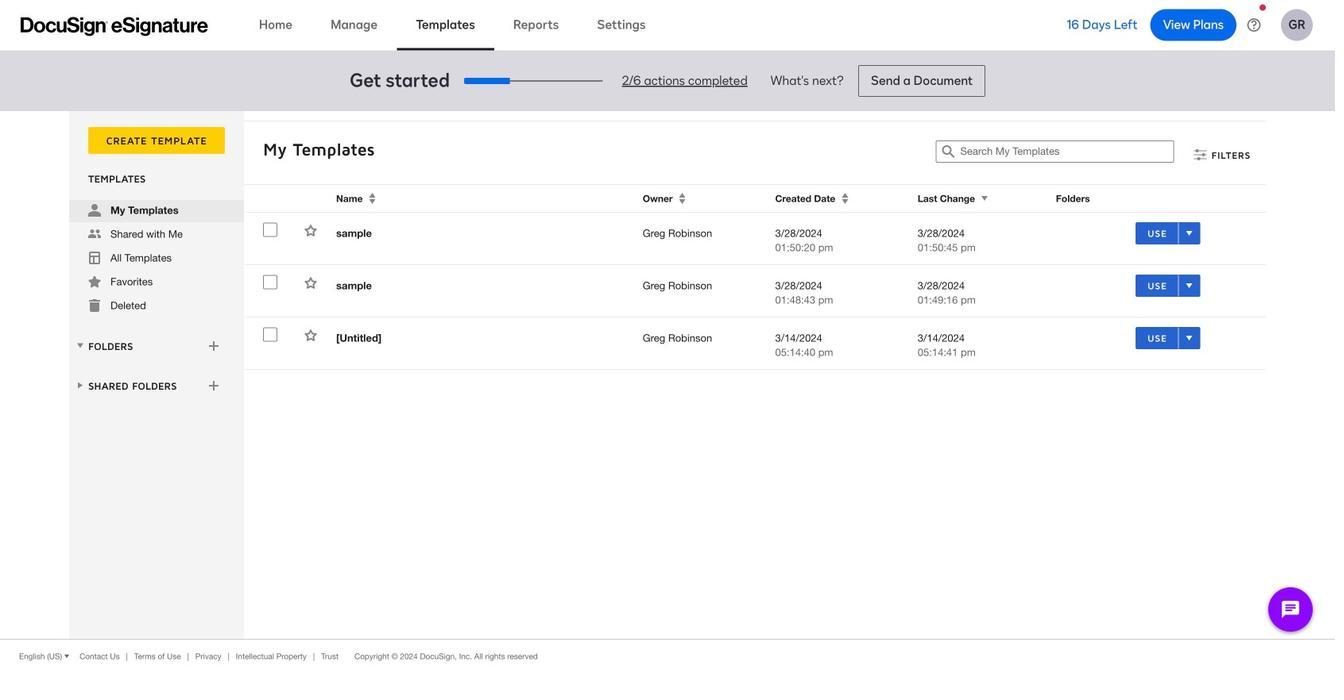 Task type: vqa. For each thing, say whether or not it's contained in the screenshot.
completed image
no



Task type: locate. For each thing, give the bounding box(es) containing it.
more info region
[[0, 640, 1335, 674]]

0 vertical spatial add sample to favorites image
[[304, 224, 317, 237]]

Search My Templates text field
[[960, 141, 1173, 162]]

1 vertical spatial add sample to favorites image
[[304, 277, 317, 290]]

2 add sample to favorites image from the top
[[304, 277, 317, 290]]

view shared folders image
[[74, 379, 87, 392]]

star filled image
[[88, 276, 101, 288]]

1 add sample to favorites image from the top
[[304, 224, 317, 237]]

add sample to favorites image
[[304, 224, 317, 237], [304, 277, 317, 290]]

secondary navigation region
[[69, 111, 1270, 640]]



Task type: describe. For each thing, give the bounding box(es) containing it.
docusign esignature image
[[21, 17, 208, 36]]

shared image
[[88, 228, 101, 241]]

add [untitled] to favorites image
[[304, 329, 317, 342]]

view folders image
[[74, 340, 87, 352]]

templates image
[[88, 252, 101, 265]]

trash image
[[88, 300, 101, 312]]

user image
[[88, 204, 101, 217]]



